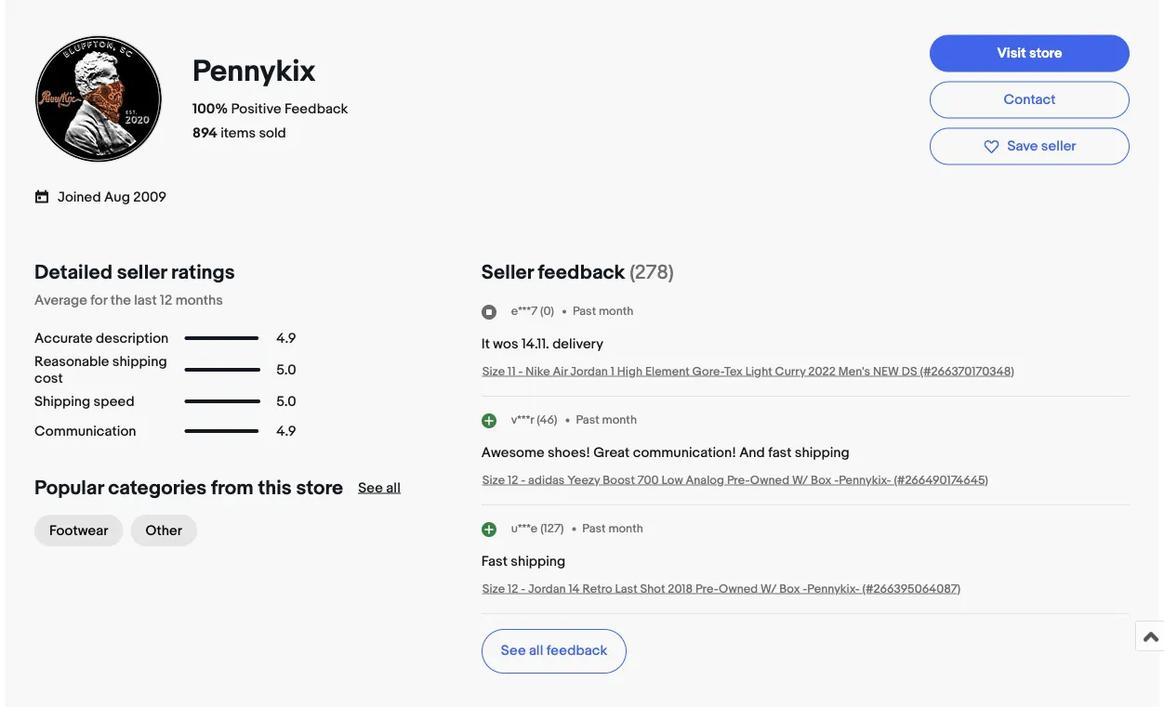 Task type: vqa. For each thing, say whether or not it's contained in the screenshot.
Verde
no



Task type: describe. For each thing, give the bounding box(es) containing it.
see all feedback
[[501, 643, 608, 659]]

description
[[96, 330, 169, 347]]

save seller button
[[930, 128, 1130, 165]]

pennykix image
[[33, 34, 164, 164]]

new
[[873, 365, 899, 379]]

- for shipping
[[521, 582, 526, 597]]

2009
[[133, 189, 167, 206]]

all for see all feedback
[[529, 643, 543, 659]]

awesome shoes! great communication! and fast shipping
[[482, 445, 850, 461]]

size for fast
[[482, 582, 505, 597]]

100%
[[193, 101, 228, 118]]

and
[[740, 445, 765, 461]]

11
[[508, 365, 516, 379]]

u***e (127)
[[511, 522, 564, 536]]

tex
[[724, 365, 743, 379]]

(#266370170348)
[[920, 365, 1015, 379]]

2018
[[668, 582, 693, 597]]

(#266490174645)
[[894, 473, 989, 488]]

u***e
[[511, 522, 538, 536]]

detailed seller ratings
[[34, 260, 235, 285]]

past month for delivery
[[573, 304, 634, 319]]

e***7
[[511, 304, 538, 319]]

other link
[[131, 515, 197, 547]]

last
[[134, 292, 157, 309]]

joined aug 2009
[[58, 189, 167, 206]]

owned for fast shipping
[[719, 582, 758, 597]]

size 12 - jordan 14 retro last shot 2018 pre-owned w/ box -pennykix- (#266395064087)
[[482, 582, 961, 597]]

ds
[[902, 365, 918, 379]]

size for awesome
[[482, 473, 505, 488]]

pennykix- for awesome shoes! great communication! and fast shipping
[[839, 473, 891, 488]]

e***7 (0)
[[511, 304, 554, 319]]

shipping speed
[[34, 393, 135, 410]]

curry
[[775, 365, 806, 379]]

shipping for fast shipping
[[511, 553, 566, 570]]

(#266395064087)
[[863, 582, 961, 597]]

for
[[90, 292, 107, 309]]

yeezy
[[568, 473, 600, 488]]

4.9 for accurate description
[[277, 330, 296, 347]]

store inside "link"
[[1029, 45, 1063, 61]]

shoes!
[[548, 445, 590, 461]]

0 horizontal spatial store
[[296, 476, 343, 500]]

size 11 - nike air jordan 1 high element gore-tex light curry 2022 men's new ds (#266370170348)
[[482, 365, 1015, 379]]

pennykix link
[[193, 54, 322, 90]]

low
[[662, 473, 683, 488]]

pre- for fast shipping
[[696, 582, 719, 597]]

see all
[[358, 480, 401, 497]]

2 vertical spatial past month
[[583, 522, 643, 536]]

2 vertical spatial month
[[609, 522, 643, 536]]

box for fast shipping
[[780, 582, 800, 597]]

1 horizontal spatial jordan
[[570, 365, 608, 379]]

owned for awesome shoes! great communication! and fast shipping
[[750, 473, 790, 488]]

see for see all
[[358, 480, 383, 497]]

footwear
[[49, 523, 108, 539]]

pennykix
[[193, 54, 315, 90]]

air
[[553, 365, 568, 379]]

shot
[[640, 582, 665, 597]]

size 12 - adidas yeezy boost 700 low analog pre-owned w/ box -pennykix- (#266490174645) link
[[482, 473, 989, 488]]

fast
[[482, 553, 508, 570]]

0 vertical spatial feedback
[[538, 260, 625, 285]]

popular categories from this store
[[34, 476, 343, 500]]

light
[[746, 365, 773, 379]]

sold
[[259, 125, 286, 142]]

size 11 - nike air jordan 1 high element gore-tex light curry 2022 men's new ds (#266370170348) link
[[482, 365, 1015, 379]]

months
[[175, 292, 223, 309]]

wos
[[493, 336, 519, 353]]

gore-
[[692, 365, 724, 379]]

text__icon wrapper image
[[34, 188, 58, 204]]

seller
[[482, 260, 534, 285]]

aug
[[104, 189, 130, 206]]

save seller
[[1008, 138, 1076, 155]]

- for shoes!
[[521, 473, 526, 488]]

accurate description
[[34, 330, 169, 347]]

high
[[617, 365, 643, 379]]

seller for save
[[1041, 138, 1076, 155]]

size 12 - jordan 14 retro last shot 2018 pre-owned w/ box -pennykix- (#266395064087) link
[[482, 582, 961, 597]]

element
[[645, 365, 690, 379]]

feedback
[[285, 101, 348, 118]]

reasonable shipping cost
[[34, 353, 167, 387]]

contact link
[[930, 81, 1130, 119]]

shipping for reasonable shipping cost
[[112, 353, 167, 370]]

it
[[482, 336, 490, 353]]

from
[[211, 476, 254, 500]]

ratings
[[171, 260, 235, 285]]

pre- for awesome shoes! great communication! and fast shipping
[[727, 473, 750, 488]]

(0)
[[540, 304, 554, 319]]

(127)
[[540, 522, 564, 536]]

0 vertical spatial 12
[[160, 292, 172, 309]]

1 vertical spatial shipping
[[795, 445, 850, 461]]

joined
[[58, 189, 101, 206]]

12 for awesome
[[508, 473, 518, 488]]

1 vertical spatial feedback
[[547, 643, 608, 659]]

2022
[[808, 365, 836, 379]]

awesome
[[482, 445, 545, 461]]

894
[[193, 125, 218, 142]]

communication!
[[633, 445, 736, 461]]

visit store link
[[930, 35, 1130, 72]]

fast shipping
[[482, 553, 566, 570]]

1 vertical spatial jordan
[[528, 582, 566, 597]]

size 12 - adidas yeezy boost 700 low analog pre-owned w/ box -pennykix- (#266490174645)
[[482, 473, 989, 488]]

see all link
[[358, 480, 401, 497]]



Task type: locate. For each thing, give the bounding box(es) containing it.
box for awesome shoes! great communication! and fast shipping
[[811, 473, 832, 488]]

accurate
[[34, 330, 93, 347]]

100% positive feedback 894 items sold
[[193, 101, 348, 142]]

1 vertical spatial past month
[[576, 413, 637, 428]]

1 vertical spatial 12
[[508, 473, 518, 488]]

positive
[[231, 101, 281, 118]]

0 vertical spatial past
[[573, 304, 596, 319]]

see for see all feedback
[[501, 643, 526, 659]]

pennykix- left "(#266490174645)"
[[839, 473, 891, 488]]

pre-
[[727, 473, 750, 488], [696, 582, 719, 597]]

0 vertical spatial jordan
[[570, 365, 608, 379]]

fast
[[768, 445, 792, 461]]

all for see all
[[386, 480, 401, 497]]

seller up last
[[117, 260, 167, 285]]

1 4.9 from the top
[[277, 330, 296, 347]]

v***r
[[511, 413, 534, 428]]

1 horizontal spatial pre-
[[727, 473, 750, 488]]

1 horizontal spatial seller
[[1041, 138, 1076, 155]]

feedback
[[538, 260, 625, 285], [547, 643, 608, 659]]

pennykix- left the (#266395064087)
[[808, 582, 860, 597]]

past month for communication!
[[576, 413, 637, 428]]

all
[[386, 480, 401, 497], [529, 643, 543, 659]]

5.0 for speed
[[277, 393, 296, 410]]

14.11.
[[522, 336, 549, 353]]

0 horizontal spatial all
[[386, 480, 401, 497]]

men's
[[839, 365, 871, 379]]

see
[[358, 480, 383, 497], [501, 643, 526, 659]]

v***r (46)
[[511, 413, 558, 428]]

0 vertical spatial all
[[386, 480, 401, 497]]

w/ for fast shipping
[[761, 582, 777, 597]]

1 horizontal spatial w/
[[792, 473, 808, 488]]

2 4.9 from the top
[[277, 423, 296, 440]]

2 vertical spatial 12
[[508, 582, 518, 597]]

1 5.0 from the top
[[277, 362, 296, 379]]

speed
[[94, 393, 135, 410]]

past for great
[[576, 413, 600, 428]]

1 vertical spatial seller
[[117, 260, 167, 285]]

past month up great
[[576, 413, 637, 428]]

1 vertical spatial 4.9
[[277, 423, 296, 440]]

delivery
[[553, 336, 604, 353]]

- for wos
[[518, 365, 523, 379]]

0 horizontal spatial see
[[358, 480, 383, 497]]

seller inside button
[[1041, 138, 1076, 155]]

it wos 14.11. delivery
[[482, 336, 604, 353]]

seller
[[1041, 138, 1076, 155], [117, 260, 167, 285]]

size left the 11
[[482, 365, 505, 379]]

1 vertical spatial w/
[[761, 582, 777, 597]]

items
[[221, 125, 256, 142]]

12 right last
[[160, 292, 172, 309]]

1 horizontal spatial store
[[1029, 45, 1063, 61]]

0 horizontal spatial box
[[780, 582, 800, 597]]

0 vertical spatial owned
[[750, 473, 790, 488]]

great
[[594, 445, 630, 461]]

-
[[518, 365, 523, 379], [521, 473, 526, 488], [834, 473, 839, 488], [521, 582, 526, 597], [803, 582, 808, 597]]

past month
[[573, 304, 634, 319], [576, 413, 637, 428], [583, 522, 643, 536]]

retro
[[583, 582, 613, 597]]

communication
[[34, 423, 136, 440]]

1 vertical spatial 5.0
[[277, 393, 296, 410]]

month
[[599, 304, 634, 319], [602, 413, 637, 428], [609, 522, 643, 536]]

0 vertical spatial see
[[358, 480, 383, 497]]

popular
[[34, 476, 104, 500]]

shipping right fast
[[795, 445, 850, 461]]

shipping
[[112, 353, 167, 370], [795, 445, 850, 461], [511, 553, 566, 570]]

1 vertical spatial store
[[296, 476, 343, 500]]

w/
[[792, 473, 808, 488], [761, 582, 777, 597]]

analog
[[686, 473, 724, 488]]

1 horizontal spatial shipping
[[511, 553, 566, 570]]

3 size from the top
[[482, 582, 505, 597]]

size down the fast
[[482, 582, 505, 597]]

owned
[[750, 473, 790, 488], [719, 582, 758, 597]]

12 down awesome
[[508, 473, 518, 488]]

month for delivery
[[599, 304, 634, 319]]

1 horizontal spatial see
[[501, 643, 526, 659]]

month down boost
[[609, 522, 643, 536]]

1 size from the top
[[482, 365, 505, 379]]

feedback up (0)
[[538, 260, 625, 285]]

visit store
[[997, 45, 1063, 61]]

month for communication!
[[602, 413, 637, 428]]

jordan left 1
[[570, 365, 608, 379]]

2 5.0 from the top
[[277, 393, 296, 410]]

1 vertical spatial month
[[602, 413, 637, 428]]

store right visit
[[1029, 45, 1063, 61]]

size
[[482, 365, 505, 379], [482, 473, 505, 488], [482, 582, 505, 597]]

2 size from the top
[[482, 473, 505, 488]]

4.9 for communication
[[277, 423, 296, 440]]

past
[[573, 304, 596, 319], [576, 413, 600, 428], [583, 522, 606, 536]]

seller right save
[[1041, 138, 1076, 155]]

12 down fast shipping
[[508, 582, 518, 597]]

1
[[611, 365, 615, 379]]

0 vertical spatial pre-
[[727, 473, 750, 488]]

(46)
[[537, 413, 558, 428]]

0 vertical spatial 5.0
[[277, 362, 296, 379]]

jordan left the 14
[[528, 582, 566, 597]]

contact
[[1004, 91, 1056, 108]]

2 vertical spatial size
[[482, 582, 505, 597]]

visit
[[997, 45, 1026, 61]]

(278)
[[630, 260, 674, 285]]

1 horizontal spatial box
[[811, 473, 832, 488]]

0 vertical spatial box
[[811, 473, 832, 488]]

store right the this
[[296, 476, 343, 500]]

jordan
[[570, 365, 608, 379], [528, 582, 566, 597]]

1 vertical spatial box
[[780, 582, 800, 597]]

average
[[34, 292, 87, 309]]

2 horizontal spatial shipping
[[795, 445, 850, 461]]

average for the last 12 months
[[34, 292, 223, 309]]

month up great
[[602, 413, 637, 428]]

pennykix- for fast shipping
[[808, 582, 860, 597]]

2 vertical spatial past
[[583, 522, 606, 536]]

2 vertical spatial shipping
[[511, 553, 566, 570]]

detailed
[[34, 260, 113, 285]]

past month down boost
[[583, 522, 643, 536]]

5.0
[[277, 362, 296, 379], [277, 393, 296, 410]]

0 vertical spatial w/
[[792, 473, 808, 488]]

0 vertical spatial size
[[482, 365, 505, 379]]

1 vertical spatial pre-
[[696, 582, 719, 597]]

see all feedback link
[[482, 630, 627, 674]]

1 vertical spatial past
[[576, 413, 600, 428]]

w/ for awesome shoes! great communication! and fast shipping
[[792, 473, 808, 488]]

pre- down and
[[727, 473, 750, 488]]

shipping down description
[[112, 353, 167, 370]]

nike
[[526, 365, 550, 379]]

12 for fast
[[508, 582, 518, 597]]

0 vertical spatial shipping
[[112, 353, 167, 370]]

month up the delivery at the top
[[599, 304, 634, 319]]

shipping down "u***e (127)"
[[511, 553, 566, 570]]

past up the delivery at the top
[[573, 304, 596, 319]]

0 vertical spatial past month
[[573, 304, 634, 319]]

seller for detailed
[[117, 260, 167, 285]]

cost
[[34, 370, 63, 387]]

0 horizontal spatial pre-
[[696, 582, 719, 597]]

the
[[110, 292, 131, 309]]

past for 14.11.
[[573, 304, 596, 319]]

1 vertical spatial all
[[529, 643, 543, 659]]

1 vertical spatial owned
[[719, 582, 758, 597]]

0 horizontal spatial jordan
[[528, 582, 566, 597]]

categories
[[108, 476, 207, 500]]

past up shoes!
[[576, 413, 600, 428]]

0 vertical spatial 4.9
[[277, 330, 296, 347]]

pre- right 2018
[[696, 582, 719, 597]]

box
[[811, 473, 832, 488], [780, 582, 800, 597]]

seller feedback (278)
[[482, 260, 674, 285]]

size down awesome
[[482, 473, 505, 488]]

1 vertical spatial pennykix-
[[808, 582, 860, 597]]

adidas
[[528, 473, 565, 488]]

0 vertical spatial pennykix-
[[839, 473, 891, 488]]

1 horizontal spatial all
[[529, 643, 543, 659]]

0 horizontal spatial shipping
[[112, 353, 167, 370]]

boost
[[603, 473, 635, 488]]

size for it
[[482, 365, 505, 379]]

1 vertical spatial size
[[482, 473, 505, 488]]

footwear link
[[34, 515, 123, 547]]

shipping
[[34, 393, 90, 410]]

1 vertical spatial see
[[501, 643, 526, 659]]

pennykix-
[[839, 473, 891, 488], [808, 582, 860, 597]]

owned down fast
[[750, 473, 790, 488]]

0 vertical spatial seller
[[1041, 138, 1076, 155]]

0 horizontal spatial seller
[[117, 260, 167, 285]]

reasonable
[[34, 353, 109, 370]]

5.0 for shipping
[[277, 362, 296, 379]]

0 horizontal spatial w/
[[761, 582, 777, 597]]

save
[[1008, 138, 1038, 155]]

0 vertical spatial month
[[599, 304, 634, 319]]

shipping inside 'reasonable shipping cost'
[[112, 353, 167, 370]]

past right (127)
[[583, 522, 606, 536]]

feedback down the 14
[[547, 643, 608, 659]]

past month up the delivery at the top
[[573, 304, 634, 319]]

0 vertical spatial store
[[1029, 45, 1063, 61]]

owned right 2018
[[719, 582, 758, 597]]



